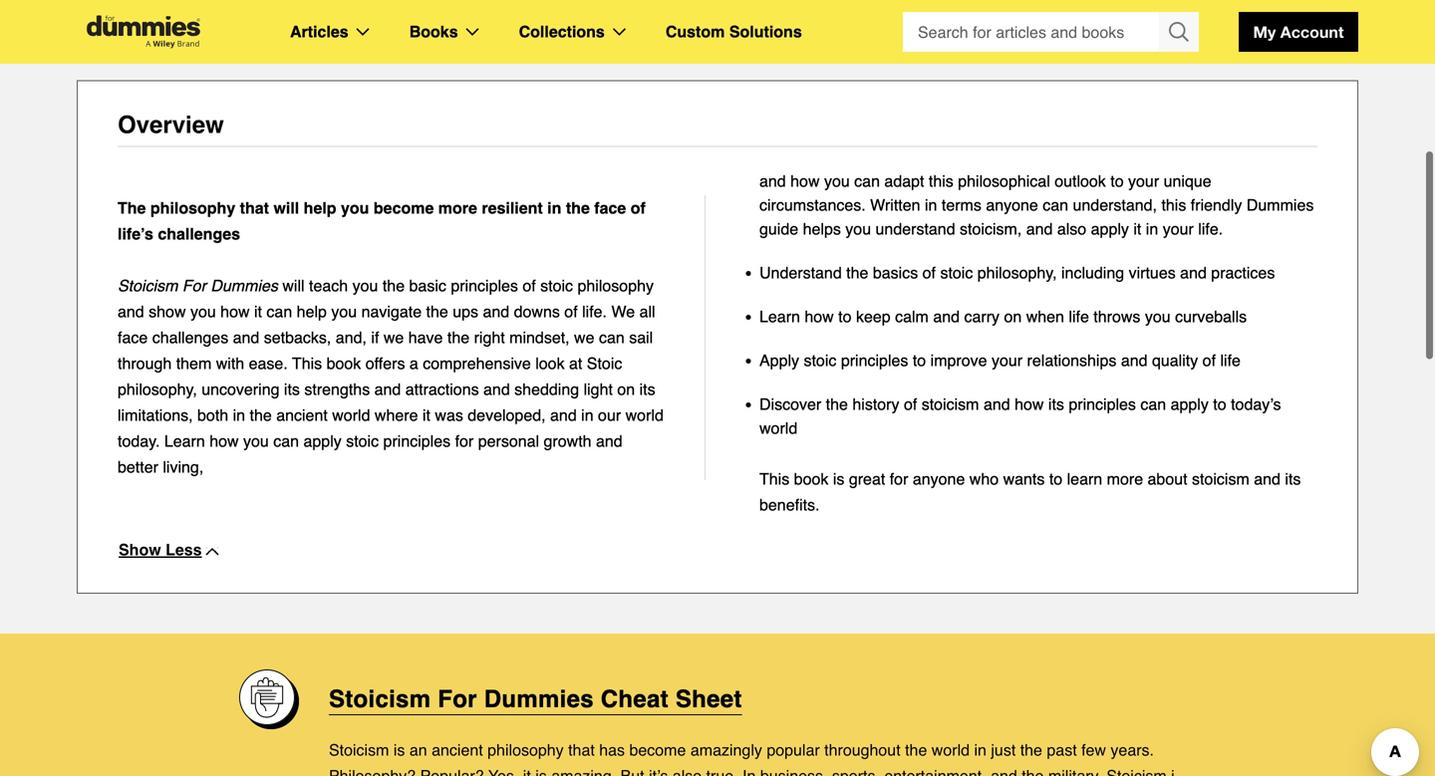 Task type: describe. For each thing, give the bounding box(es) containing it.
the up entertainment,
[[905, 741, 927, 760]]

how down understand
[[805, 308, 834, 326]]

sail
[[629, 328, 653, 347]]

in inside the philosophy that will help you become more resilient in the face of life's challenges
[[547, 199, 562, 217]]

that inside stoicism is an ancient philosophy that has become amazingly popular throughout the world in just the past few years. philosophy? popular? yes, it is amazing. but it's also true. in business, sports, entertainment, and the military, stoicism is
[[568, 741, 595, 760]]

how down both
[[210, 432, 239, 451]]

more inside this book is great for anyone who wants to learn more about stoicism and its benefits.
[[1107, 470, 1144, 488]]

learn inside will teach you the basic principles of stoic philosophy and show you how it can help you navigate the ups and downs of life. we all face challenges and setbacks, and, if we have the right mindset, we can sail through them with ease. this book offers a comprehensive look at stoic philosophy, uncovering its strengths and attractions and shedding light on its limitations, both in the ancient world where it was developed, and in our world today. learn how you can apply stoic principles for personal growth and better living,
[[164, 432, 205, 451]]

wants
[[1003, 470, 1045, 488]]

stoicism for dummies cheat sheet
[[329, 686, 742, 713]]

limitations,
[[118, 406, 193, 425]]

strengths
[[304, 380, 370, 399]]

philosophy, inside will teach you the basic principles of stoic philosophy and show you how it can help you navigate the ups and downs of life. we all face challenges and setbacks, and, if we have the right mindset, we can sail through them with ease. this book offers a comprehensive look at stoic philosophy, uncovering its strengths and attractions and shedding light on its limitations, both in the ancient world where it was developed, and in our world today. learn how you can apply stoic principles for personal growth and better living,
[[118, 380, 197, 399]]

show
[[149, 303, 186, 321]]

on inside will teach you the basic principles of stoic philosophy and show you how it can help you navigate the ups and downs of life. we all face challenges and setbacks, and, if we have the right mindset, we can sail through them with ease. this book offers a comprehensive look at stoic philosophy, uncovering its strengths and attractions and shedding light on its limitations, both in the ancient world where it was developed, and in our world today. learn how you can apply stoic principles for personal growth and better living,
[[617, 380, 635, 399]]

1 horizontal spatial on
[[1004, 308, 1022, 326]]

today.
[[118, 432, 160, 451]]

its inside this book is great for anyone who wants to learn more about stoicism and its benefits.
[[1285, 470, 1301, 488]]

cheat
[[601, 686, 669, 713]]

become inside stoicism is an ancient philosophy that has become amazingly popular throughout the world in just the past few years. philosophy? popular? yes, it is amazing. but it's also true. in business, sports, entertainment, and the military, stoicism is
[[630, 741, 686, 760]]

in down the uncovering
[[233, 406, 245, 425]]

become inside the philosophy that will help you become more resilient in the face of life's challenges
[[374, 199, 434, 217]]

book inside will teach you the basic principles of stoic philosophy and show you how it can help you navigate the ups and downs of life. we all face challenges and setbacks, and, if we have the right mindset, we can sail through them with ease. this book offers a comprehensive look at stoic philosophy, uncovering its strengths and attractions and shedding light on its limitations, both in the ancient world where it was developed, and in our world today. learn how you can apply stoic principles for personal growth and better living,
[[327, 354, 361, 373]]

challenges inside the philosophy that will help you become more resilient in the face of life's challenges
[[158, 225, 240, 243]]

past
[[1047, 741, 1077, 760]]

in inside stoicism is an ancient philosophy that has become amazingly popular throughout the world in just the past few years. philosophy? popular? yes, it is amazing. but it's also true. in business, sports, entertainment, and the military, stoicism is
[[974, 741, 987, 760]]

and inside discover the history of stoicism and how its principles can apply to today's world
[[984, 395, 1011, 414]]

stoicism down years.
[[1107, 767, 1167, 777]]

open book categories image
[[466, 28, 479, 36]]

and up right
[[483, 303, 510, 321]]

yes,
[[488, 767, 519, 777]]

apply inside and how you can adapt this philosophical outlook to your unique circumstances. written in terms anyone can understand, this friendly dummies guide helps you understand stoicism, and also apply it in your life.
[[1091, 220, 1129, 238]]

anyone inside and how you can adapt this philosophical outlook to your unique circumstances. written in terms anyone can understand, this friendly dummies guide helps you understand stoicism, and also apply it in your life.
[[986, 196, 1039, 214]]

sports,
[[832, 767, 880, 777]]

it's
[[649, 767, 668, 777]]

an
[[410, 741, 427, 760]]

light
[[584, 380, 613, 399]]

can down the uncovering
[[273, 432, 299, 451]]

stoic down where
[[346, 432, 379, 451]]

and right calm
[[933, 308, 960, 326]]

ancient inside stoicism is an ancient philosophy that has become amazingly popular throughout the world in just the past few years. philosophy? popular? yes, it is amazing. but it's also true. in business, sports, entertainment, and the military, stoicism is
[[432, 741, 483, 760]]

the philosophy that will help you become more resilient in the face of life's challenges
[[118, 199, 646, 243]]

2 we from the left
[[574, 328, 595, 347]]

have
[[408, 328, 443, 347]]

life. inside and how you can adapt this philosophical outlook to your unique circumstances. written in terms anyone can understand, this friendly dummies guide helps you understand stoicism, and also apply it in your life.
[[1199, 220, 1223, 238]]

world inside discover the history of stoicism and how its principles can apply to today's world
[[760, 419, 798, 438]]

also for apply
[[1058, 220, 1087, 238]]

show
[[119, 541, 161, 559]]

help inside the philosophy that will help you become more resilient in the face of life's challenges
[[304, 199, 337, 217]]

stoic up downs
[[540, 277, 573, 295]]

custom
[[666, 22, 725, 41]]

and up growth
[[550, 406, 577, 425]]

and left "quality"
[[1121, 351, 1148, 370]]

and up developed,
[[484, 380, 510, 399]]

for inside will teach you the basic principles of stoic philosophy and show you how it can help you navigate the ups and downs of life. we all face challenges and setbacks, and, if we have the right mindset, we can sail through them with ease. this book offers a comprehensive look at stoic philosophy, uncovering its strengths and attractions and shedding light on its limitations, both in the ancient world where it was developed, and in our world today. learn how you can apply stoic principles for personal growth and better living,
[[455, 432, 474, 451]]

2 vertical spatial your
[[992, 351, 1023, 370]]

the right the just
[[1021, 741, 1043, 760]]

stoic right apply
[[804, 351, 837, 370]]

when
[[1027, 308, 1065, 326]]

and up with
[[233, 328, 260, 347]]

will inside the philosophy that will help you become more resilient in the face of life's challenges
[[274, 199, 299, 217]]

adapt
[[885, 172, 925, 190]]

ancient inside will teach you the basic principles of stoic philosophy and show you how it can help you navigate the ups and downs of life. we all face challenges and setbacks, and, if we have the right mindset, we can sail through them with ease. this book offers a comprehensive look at stoic philosophy, uncovering its strengths and attractions and shedding light on its limitations, both in the ancient world where it was developed, and in our world today. learn how you can apply stoic principles for personal growth and better living,
[[276, 406, 328, 425]]

has
[[599, 741, 625, 760]]

developed,
[[468, 406, 546, 425]]

look
[[536, 354, 565, 373]]

stoicism for dummies
[[118, 277, 278, 295]]

also for true.
[[673, 767, 702, 777]]

the left basics
[[847, 264, 869, 282]]

sheet
[[676, 686, 742, 713]]

life. inside will teach you the basic principles of stoic philosophy and show you how it can help you navigate the ups and downs of life. we all face challenges and setbacks, and, if we have the right mindset, we can sail through them with ease. this book offers a comprehensive look at stoic philosophy, uncovering its strengths and attractions and shedding light on its limitations, both in the ancient world where it was developed, and in our world today. learn how you can apply stoic principles for personal growth and better living,
[[582, 303, 607, 321]]

great
[[849, 470, 886, 488]]

stoicism inside discover the history of stoicism and how its principles can apply to today's world
[[922, 395, 979, 414]]

growth
[[544, 432, 592, 451]]

the down ups
[[447, 328, 470, 347]]

teach
[[309, 277, 348, 295]]

throws
[[1094, 308, 1141, 326]]

you up circumstances. on the right of page
[[824, 172, 850, 190]]

will inside will teach you the basic principles of stoic philosophy and show you how it can help you navigate the ups and downs of life. we all face challenges and setbacks, and, if we have the right mindset, we can sail through them with ease. this book offers a comprehensive look at stoic philosophy, uncovering its strengths and attractions and shedding light on its limitations, both in the ancient world where it was developed, and in our world today. learn how you can apply stoic principles for personal growth and better living,
[[282, 277, 305, 295]]

written
[[870, 196, 921, 214]]

world down strengths
[[332, 406, 370, 425]]

understand
[[760, 264, 842, 282]]

and left show
[[118, 303, 144, 321]]

can inside discover the history of stoicism and how its principles can apply to today's world
[[1141, 395, 1167, 414]]

personal
[[478, 432, 539, 451]]

custom solutions link
[[666, 19, 802, 45]]

will teach you the basic principles of stoic philosophy and show you how it can help you navigate the ups and downs of life. we all face challenges and setbacks, and, if we have the right mindset, we can sail through them with ease. this book offers a comprehensive look at stoic philosophy, uncovering its strengths and attractions and shedding light on its limitations, both in the ancient world where it was developed, and in our world today. learn how you can apply stoic principles for personal growth and better living,
[[118, 277, 664, 477]]

attractions
[[406, 380, 479, 399]]

but
[[621, 767, 645, 777]]

we
[[612, 303, 635, 321]]

for for stoicism for dummies cheat sheet
[[438, 686, 477, 713]]

ups
[[453, 303, 479, 321]]

stoicism for stoicism for dummies cheat sheet
[[329, 686, 431, 713]]

account
[[1281, 22, 1344, 41]]

stoicism for dummies cheat sheet link
[[329, 684, 742, 716]]

popular
[[767, 741, 820, 760]]

how inside and how you can adapt this philosophical outlook to your unique circumstances. written in terms anyone can understand, this friendly dummies guide helps you understand stoicism, and also apply it in your life.
[[791, 172, 820, 190]]

1 we from the left
[[384, 328, 404, 347]]

and inside this book is great for anyone who wants to learn more about stoicism and its benefits.
[[1254, 470, 1281, 488]]

navigate
[[361, 303, 422, 321]]

1 vertical spatial life
[[1221, 351, 1241, 370]]

dummies inside and how you can adapt this philosophical outlook to your unique circumstances. written in terms anyone can understand, this friendly dummies guide helps you understand stoicism, and also apply it in your life.
[[1247, 196, 1314, 214]]

just
[[991, 741, 1016, 760]]

who
[[970, 470, 999, 488]]

philosophy inside stoicism is an ancient philosophy that has become amazingly popular throughout the world in just the past few years. philosophy? popular? yes, it is amazing. but it's also true. in business, sports, entertainment, and the military, stoicism is
[[488, 741, 564, 760]]

this book is great for anyone who wants to learn more about stoicism and its benefits.
[[760, 470, 1301, 514]]

mindset,
[[510, 328, 570, 347]]

to inside this book is great for anyone who wants to learn more about stoicism and its benefits.
[[1050, 470, 1063, 488]]

you right throws
[[1145, 308, 1171, 326]]

in left our
[[581, 406, 594, 425]]

for for stoicism for dummies
[[182, 277, 206, 295]]

and right stoicism,
[[1027, 220, 1053, 238]]

you inside the philosophy that will help you become more resilient in the face of life's challenges
[[341, 199, 369, 217]]

stoic up carry
[[941, 264, 973, 282]]

philosophy?
[[329, 767, 416, 777]]

help inside will teach you the basic principles of stoic philosophy and show you how it can help you navigate the ups and downs of life. we all face challenges and setbacks, and, if we have the right mindset, we can sail through them with ease. this book offers a comprehensive look at stoic philosophy, uncovering its strengths and attractions and shedding light on its limitations, both in the ancient world where it was developed, and in our world today. learn how you can apply stoic principles for personal growth and better living,
[[297, 303, 327, 321]]

quality
[[1152, 351, 1199, 370]]

today's
[[1231, 395, 1282, 414]]

you right helps on the right top of the page
[[846, 220, 871, 238]]

where
[[375, 406, 418, 425]]

and down our
[[596, 432, 623, 451]]

can up setbacks, at the top of page
[[267, 303, 292, 321]]

dummies for stoicism for dummies
[[211, 277, 278, 295]]

virtues
[[1129, 264, 1176, 282]]

including
[[1062, 264, 1125, 282]]

Search for articles and books text field
[[903, 12, 1161, 52]]

comprehensive
[[423, 354, 531, 373]]

is inside this book is great for anyone who wants to learn more about stoicism and its benefits.
[[833, 470, 845, 488]]

its inside discover the history of stoicism and how its principles can apply to today's world
[[1049, 395, 1065, 414]]

more inside the philosophy that will help you become more resilient in the face of life's challenges
[[438, 199, 477, 217]]

0 horizontal spatial this
[[929, 172, 954, 190]]

in
[[743, 767, 756, 777]]

0 horizontal spatial life
[[1069, 308, 1089, 326]]

amazingly
[[691, 741, 763, 760]]

show less
[[119, 541, 202, 559]]

throughout
[[825, 741, 901, 760]]

my account
[[1254, 22, 1344, 41]]

right
[[474, 328, 505, 347]]

the
[[118, 199, 146, 217]]

benefits.
[[760, 496, 820, 514]]

history
[[853, 395, 900, 414]]

understand
[[876, 220, 956, 238]]

and right virtues on the top right of the page
[[1181, 264, 1207, 282]]

curveballs
[[1175, 308, 1247, 326]]

you down stoicism for dummies
[[190, 303, 216, 321]]

overview
[[118, 111, 224, 139]]

the down the uncovering
[[250, 406, 272, 425]]

few
[[1082, 741, 1107, 760]]

to left "keep"
[[839, 308, 852, 326]]



Task type: vqa. For each thing, say whether or not it's contained in the screenshot.
the leftmost not
no



Task type: locate. For each thing, give the bounding box(es) containing it.
life. left we
[[582, 303, 607, 321]]

1 horizontal spatial that
[[568, 741, 595, 760]]

and,
[[336, 328, 367, 347]]

0 horizontal spatial become
[[374, 199, 434, 217]]

the inside the philosophy that will help you become more resilient in the face of life's challenges
[[566, 199, 590, 217]]

1 horizontal spatial book
[[794, 470, 829, 488]]

world down discover
[[760, 419, 798, 438]]

through
[[118, 354, 172, 373]]

1 horizontal spatial philosophy,
[[978, 264, 1057, 282]]

better
[[118, 458, 158, 477]]

also inside stoicism is an ancient philosophy that has become amazingly popular throughout the world in just the past few years. philosophy? popular? yes, it is amazing. but it's also true. in business, sports, entertainment, and the military, stoicism is
[[673, 767, 702, 777]]

the up navigate
[[383, 277, 405, 295]]

books
[[409, 22, 458, 41]]

1 vertical spatial challenges
[[152, 328, 228, 347]]

unique
[[1164, 172, 1212, 190]]

apply
[[1091, 220, 1129, 238], [1171, 395, 1209, 414], [304, 432, 342, 451]]

stoicism for stoicism is an ancient philosophy that has become amazingly popular throughout the world in just the past few years. philosophy? popular? yes, it is amazing. but it's also true. in business, sports, entertainment, and the military, stoicism is
[[329, 741, 389, 760]]

circumstances.
[[760, 196, 866, 214]]

entertainment,
[[885, 767, 987, 777]]

0 horizontal spatial face
[[118, 328, 148, 347]]

1 vertical spatial face
[[118, 328, 148, 347]]

anyone
[[986, 196, 1039, 214], [913, 470, 965, 488]]

help
[[304, 199, 337, 217], [297, 303, 327, 321]]

how up circumstances. on the right of page
[[791, 172, 820, 190]]

life right when
[[1069, 308, 1089, 326]]

principles down where
[[383, 432, 451, 451]]

apply inside will teach you the basic principles of stoic philosophy and show you how it can help you navigate the ups and downs of life. we all face challenges and setbacks, and, if we have the right mindset, we can sail through them with ease. this book offers a comprehensive look at stoic philosophy, uncovering its strengths and attractions and shedding light on its limitations, both in the ancient world where it was developed, and in our world today. learn how you can apply stoic principles for personal growth and better living,
[[304, 432, 342, 451]]

0 horizontal spatial your
[[992, 351, 1023, 370]]

learn
[[1067, 470, 1103, 488]]

1 horizontal spatial ancient
[[432, 741, 483, 760]]

stoicism right about on the right
[[1192, 470, 1250, 488]]

stoicism
[[118, 277, 178, 295], [329, 686, 431, 713], [329, 741, 389, 760], [1107, 767, 1167, 777]]

open collections list image
[[613, 28, 626, 36]]

this
[[292, 354, 322, 373], [760, 470, 790, 488]]

challenges up them
[[152, 328, 228, 347]]

1 horizontal spatial philosophy
[[488, 741, 564, 760]]

philosophical
[[958, 172, 1051, 190]]

face inside the philosophy that will help you become more resilient in the face of life's challenges
[[594, 199, 626, 217]]

you right teach
[[353, 277, 378, 295]]

0 vertical spatial your
[[1129, 172, 1160, 190]]

stoicism is an ancient philosophy that has become amazingly popular throughout the world in just the past few years. philosophy? popular? yes, it is amazing. but it's also true. in business, sports, entertainment, and the military, stoicism is
[[329, 741, 1183, 777]]

0 horizontal spatial more
[[438, 199, 477, 217]]

2 vertical spatial philosophy
[[488, 741, 564, 760]]

0 horizontal spatial this
[[292, 354, 322, 373]]

with
[[216, 354, 244, 373]]

1 vertical spatial this
[[1162, 196, 1187, 214]]

challenges
[[158, 225, 240, 243], [152, 328, 228, 347]]

book
[[327, 354, 361, 373], [794, 470, 829, 488]]

ancient up popular?
[[432, 741, 483, 760]]

0 horizontal spatial book
[[327, 354, 361, 373]]

how down apply stoic principles to improve your relationships and quality of life
[[1015, 395, 1044, 414]]

1 vertical spatial that
[[568, 741, 595, 760]]

0 horizontal spatial on
[[617, 380, 635, 399]]

it inside stoicism is an ancient philosophy that has become amazingly popular throughout the world in just the past few years. philosophy? popular? yes, it is amazing. but it's also true. in business, sports, entertainment, and the military, stoicism is
[[523, 767, 531, 777]]

can up "stoic"
[[599, 328, 625, 347]]

0 vertical spatial help
[[304, 199, 337, 217]]

on right light
[[617, 380, 635, 399]]

life. down friendly
[[1199, 220, 1223, 238]]

apply down "quality"
[[1171, 395, 1209, 414]]

0 horizontal spatial apply
[[304, 432, 342, 451]]

the down 'basic' on the left top of page
[[426, 303, 448, 321]]

in up understand
[[925, 196, 938, 214]]

philosophy
[[150, 199, 235, 217], [578, 277, 654, 295], [488, 741, 564, 760]]

show less button
[[118, 537, 220, 563]]

improve
[[931, 351, 987, 370]]

stoicism up philosophy? on the bottom of page
[[329, 741, 389, 760]]

apply inside discover the history of stoicism and how its principles can apply to today's world
[[1171, 395, 1209, 414]]

solutions
[[730, 22, 802, 41]]

0 horizontal spatial ancient
[[276, 406, 328, 425]]

articles
[[290, 22, 349, 41]]

help up teach
[[304, 199, 337, 217]]

0 vertical spatial face
[[594, 199, 626, 217]]

on
[[1004, 308, 1022, 326], [617, 380, 635, 399]]

become up 'basic' on the left top of page
[[374, 199, 434, 217]]

philosophy, up limitations,
[[118, 380, 197, 399]]

0 vertical spatial for
[[455, 432, 474, 451]]

both
[[197, 406, 228, 425]]

custom solutions
[[666, 22, 802, 41]]

the left the military,
[[1022, 767, 1044, 777]]

1 vertical spatial life.
[[582, 303, 607, 321]]

and down offers
[[374, 380, 401, 399]]

more right "learn" at the bottom of the page
[[1107, 470, 1144, 488]]

in up virtues on the top right of the page
[[1146, 220, 1159, 238]]

0 vertical spatial philosophy,
[[978, 264, 1057, 282]]

my
[[1254, 22, 1276, 41]]

that up amazing.
[[568, 741, 595, 760]]

2 horizontal spatial dummies
[[1247, 196, 1314, 214]]

stoicism up show
[[118, 277, 178, 295]]

face
[[594, 199, 626, 217], [118, 328, 148, 347]]

stoicism inside "link"
[[329, 686, 431, 713]]

stoicism for stoicism for dummies
[[118, 277, 178, 295]]

1 vertical spatial for
[[890, 470, 909, 488]]

life down curveballs
[[1221, 351, 1241, 370]]

and how you can adapt this philosophical outlook to your unique circumstances. written in terms anyone can understand, this friendly dummies guide helps you understand stoicism, and also apply it in your life.
[[760, 172, 1314, 238]]

philosophy inside the philosophy that will help you become more resilient in the face of life's challenges
[[150, 199, 235, 217]]

world up entertainment,
[[932, 741, 970, 760]]

book up benefits.
[[794, 470, 829, 488]]

apply down strengths
[[304, 432, 342, 451]]

you up and,
[[331, 303, 357, 321]]

we right if
[[384, 328, 404, 347]]

group
[[903, 12, 1199, 52]]

how inside discover the history of stoicism and how its principles can apply to today's world
[[1015, 395, 1044, 414]]

more left resilient
[[438, 199, 477, 217]]

help up setbacks, at the top of page
[[297, 303, 327, 321]]

resilient
[[482, 199, 543, 217]]

you
[[824, 172, 850, 190], [341, 199, 369, 217], [846, 220, 871, 238], [353, 277, 378, 295], [190, 303, 216, 321], [331, 303, 357, 321], [1145, 308, 1171, 326], [243, 432, 269, 451]]

can
[[855, 172, 880, 190], [1043, 196, 1069, 214], [267, 303, 292, 321], [599, 328, 625, 347], [1141, 395, 1167, 414], [273, 432, 299, 451]]

face up through
[[118, 328, 148, 347]]

a
[[410, 354, 419, 373]]

on right carry
[[1004, 308, 1022, 326]]

it inside and how you can adapt this philosophical outlook to your unique circumstances. written in terms anyone can understand, this friendly dummies guide helps you understand stoicism, and also apply it in your life.
[[1134, 220, 1142, 238]]

understand the basics of stoic philosophy, including virtues and practices
[[760, 264, 1275, 282]]

philosophy right the
[[150, 199, 235, 217]]

0 vertical spatial ancient
[[276, 406, 328, 425]]

dummies right friendly
[[1247, 196, 1314, 214]]

philosophy inside will teach you the basic principles of stoic philosophy and show you how it can help you navigate the ups and downs of life. we all face challenges and setbacks, and, if we have the right mindset, we can sail through them with ease. this book offers a comprehensive look at stoic philosophy, uncovering its strengths and attractions and shedding light on its limitations, both in the ancient world where it was developed, and in our world today. learn how you can apply stoic principles for personal growth and better living,
[[578, 277, 654, 295]]

less
[[166, 541, 202, 559]]

1 vertical spatial become
[[630, 741, 686, 760]]

0 horizontal spatial learn
[[164, 432, 205, 451]]

stoicism,
[[960, 220, 1022, 238]]

to inside and how you can adapt this philosophical outlook to your unique circumstances. written in terms anyone can understand, this friendly dummies guide helps you understand stoicism, and also apply it in your life.
[[1111, 172, 1124, 190]]

and down the just
[[991, 767, 1018, 777]]

for
[[455, 432, 474, 451], [890, 470, 909, 488]]

of inside the philosophy that will help you become more resilient in the face of life's challenges
[[631, 199, 646, 217]]

learn up living,
[[164, 432, 205, 451]]

the left history
[[826, 395, 848, 414]]

1 vertical spatial help
[[297, 303, 327, 321]]

1 vertical spatial ancient
[[432, 741, 483, 760]]

0 horizontal spatial philosophy
[[150, 199, 235, 217]]

stoicism
[[922, 395, 979, 414], [1192, 470, 1250, 488]]

1 horizontal spatial anyone
[[986, 196, 1039, 214]]

military,
[[1049, 767, 1102, 777]]

anyone inside this book is great for anyone who wants to learn more about stoicism and its benefits.
[[913, 470, 965, 488]]

and up circumstances. on the right of page
[[760, 172, 786, 190]]

0 vertical spatial that
[[240, 199, 269, 217]]

0 vertical spatial philosophy
[[150, 199, 235, 217]]

learn up apply
[[760, 308, 800, 326]]

1 vertical spatial this
[[760, 470, 790, 488]]

apply stoic principles to improve your relationships and quality of life
[[760, 351, 1241, 370]]

principles inside discover the history of stoicism and how its principles can apply to today's world
[[1069, 395, 1136, 414]]

challenges inside will teach you the basic principles of stoic philosophy and show you how it can help you navigate the ups and downs of life. we all face challenges and setbacks, and, if we have the right mindset, we can sail through them with ease. this book offers a comprehensive look at stoic philosophy, uncovering its strengths and attractions and shedding light on its limitations, both in the ancient world where it was developed, and in our world today. learn how you can apply stoic principles for personal growth and better living,
[[152, 328, 228, 347]]

basics
[[873, 264, 918, 282]]

for
[[182, 277, 206, 295], [438, 686, 477, 713]]

1 horizontal spatial this
[[1162, 196, 1187, 214]]

of inside discover the history of stoicism and how its principles can apply to today's world
[[904, 395, 917, 414]]

practices
[[1212, 264, 1275, 282]]

2 horizontal spatial apply
[[1171, 395, 1209, 414]]

your down friendly
[[1163, 220, 1194, 238]]

1 vertical spatial book
[[794, 470, 829, 488]]

basic
[[409, 277, 447, 295]]

open article categories image
[[357, 28, 370, 36]]

this inside this book is great for anyone who wants to learn more about stoicism and its benefits.
[[760, 470, 790, 488]]

that inside the philosophy that will help you become more resilient in the face of life's challenges
[[240, 199, 269, 217]]

2 vertical spatial dummies
[[484, 686, 594, 713]]

learn
[[760, 308, 800, 326], [164, 432, 205, 451]]

0 horizontal spatial for
[[455, 432, 474, 451]]

how down stoicism for dummies
[[220, 303, 250, 321]]

the right resilient
[[566, 199, 590, 217]]

stoicism down improve
[[922, 395, 979, 414]]

0 vertical spatial anyone
[[986, 196, 1039, 214]]

that
[[240, 199, 269, 217], [568, 741, 595, 760]]

it up ease.
[[254, 303, 262, 321]]

can down "outlook"
[[1043, 196, 1069, 214]]

dummies up setbacks, at the top of page
[[211, 277, 278, 295]]

its
[[284, 380, 300, 399], [640, 380, 656, 399], [1049, 395, 1065, 414], [1285, 470, 1301, 488]]

also inside and how you can adapt this philosophical outlook to your unique circumstances. written in terms anyone can understand, this friendly dummies guide helps you understand stoicism, and also apply it in your life.
[[1058, 220, 1087, 238]]

0 horizontal spatial we
[[384, 328, 404, 347]]

2 vertical spatial apply
[[304, 432, 342, 451]]

it right yes,
[[523, 767, 531, 777]]

offers
[[366, 354, 405, 373]]

for up show
[[182, 277, 206, 295]]

all
[[640, 303, 656, 321]]

for right great in the right bottom of the page
[[890, 470, 909, 488]]

your up understand,
[[1129, 172, 1160, 190]]

challenges up stoicism for dummies
[[158, 225, 240, 243]]

also
[[1058, 220, 1087, 238], [673, 767, 702, 777]]

0 vertical spatial also
[[1058, 220, 1087, 238]]

1 horizontal spatial we
[[574, 328, 595, 347]]

1 horizontal spatial more
[[1107, 470, 1144, 488]]

can up written
[[855, 172, 880, 190]]

0 vertical spatial this
[[929, 172, 954, 190]]

1 vertical spatial on
[[617, 380, 635, 399]]

calm
[[895, 308, 929, 326]]

0 vertical spatial life.
[[1199, 220, 1223, 238]]

for inside "link"
[[438, 686, 477, 713]]

and
[[760, 172, 786, 190], [1027, 220, 1053, 238], [1181, 264, 1207, 282], [118, 303, 144, 321], [483, 303, 510, 321], [933, 308, 960, 326], [233, 328, 260, 347], [1121, 351, 1148, 370], [374, 380, 401, 399], [484, 380, 510, 399], [984, 395, 1011, 414], [550, 406, 577, 425], [596, 432, 623, 451], [1254, 470, 1281, 488], [991, 767, 1018, 777]]

world inside stoicism is an ancient philosophy that has become amazingly popular throughout the world in just the past few years. philosophy? popular? yes, it is amazing. but it's also true. in business, sports, entertainment, and the military, stoicism is
[[932, 741, 970, 760]]

apply down understand,
[[1091, 220, 1129, 238]]

1 vertical spatial learn
[[164, 432, 205, 451]]

living,
[[163, 458, 204, 477]]

face right resilient
[[594, 199, 626, 217]]

0 vertical spatial become
[[374, 199, 434, 217]]

1 vertical spatial philosophy,
[[118, 380, 197, 399]]

0 horizontal spatial also
[[673, 767, 702, 777]]

1 horizontal spatial your
[[1129, 172, 1160, 190]]

0 vertical spatial will
[[274, 199, 299, 217]]

1 horizontal spatial face
[[594, 199, 626, 217]]

0 vertical spatial apply
[[1091, 220, 1129, 238]]

to up understand,
[[1111, 172, 1124, 190]]

years.
[[1111, 741, 1154, 760]]

and inside stoicism is an ancient philosophy that has become amazingly popular throughout the world in just the past few years. philosophy? popular? yes, it is amazing. but it's also true. in business, sports, entertainment, and the military, stoicism is
[[991, 767, 1018, 777]]

principles
[[451, 277, 518, 295], [841, 351, 909, 370], [1069, 395, 1136, 414], [383, 432, 451, 451]]

dummies inside "link"
[[484, 686, 594, 713]]

0 vertical spatial book
[[327, 354, 361, 373]]

it
[[1134, 220, 1142, 238], [254, 303, 262, 321], [423, 406, 431, 425], [523, 767, 531, 777]]

for inside this book is great for anyone who wants to learn more about stoicism and its benefits.
[[890, 470, 909, 488]]

apply
[[760, 351, 800, 370]]

we up the at
[[574, 328, 595, 347]]

this up terms
[[929, 172, 954, 190]]

1 vertical spatial more
[[1107, 470, 1144, 488]]

0 vertical spatial this
[[292, 354, 322, 373]]

the
[[566, 199, 590, 217], [847, 264, 869, 282], [383, 277, 405, 295], [426, 303, 448, 321], [447, 328, 470, 347], [826, 395, 848, 414], [250, 406, 272, 425], [905, 741, 927, 760], [1021, 741, 1043, 760], [1022, 767, 1044, 777]]

0 vertical spatial life
[[1069, 308, 1089, 326]]

book inside this book is great for anyone who wants to learn more about stoicism and its benefits.
[[794, 470, 829, 488]]

your
[[1129, 172, 1160, 190], [1163, 220, 1194, 238], [992, 351, 1023, 370]]

to left today's
[[1214, 395, 1227, 414]]

1 horizontal spatial for
[[890, 470, 909, 488]]

1 horizontal spatial learn
[[760, 308, 800, 326]]

1 vertical spatial apply
[[1171, 395, 1209, 414]]

if
[[371, 328, 379, 347]]

1 vertical spatial also
[[673, 767, 702, 777]]

is
[[833, 470, 845, 488], [394, 741, 405, 760], [536, 767, 547, 777], [1172, 767, 1183, 777]]

1 vertical spatial anyone
[[913, 470, 965, 488]]

1 horizontal spatial stoicism
[[1192, 470, 1250, 488]]

philosophy, up learn how to keep calm and carry on when life throws you curveballs
[[978, 264, 1057, 282]]

this inside will teach you the basic principles of stoic philosophy and show you how it can help you navigate the ups and downs of life. we all face challenges and setbacks, and, if we have the right mindset, we can sail through them with ease. this book offers a comprehensive look at stoic philosophy, uncovering its strengths and attractions and shedding light on its limitations, both in the ancient world where it was developed, and in our world today. learn how you can apply stoic principles for personal growth and better living,
[[292, 354, 322, 373]]

0 horizontal spatial life.
[[582, 303, 607, 321]]

principles down "keep"
[[841, 351, 909, 370]]

2 horizontal spatial your
[[1163, 220, 1194, 238]]

true.
[[706, 767, 738, 777]]

0 horizontal spatial philosophy,
[[118, 380, 197, 399]]

guide
[[760, 220, 799, 238]]

world
[[332, 406, 370, 425], [626, 406, 664, 425], [760, 419, 798, 438], [932, 741, 970, 760]]

to left "learn" at the bottom of the page
[[1050, 470, 1063, 488]]

1 vertical spatial philosophy
[[578, 277, 654, 295]]

your down learn how to keep calm and carry on when life throws you curveballs
[[992, 351, 1023, 370]]

was
[[435, 406, 463, 425]]

1 vertical spatial stoicism
[[1192, 470, 1250, 488]]

popular?
[[420, 767, 484, 777]]

1 vertical spatial dummies
[[211, 277, 278, 295]]

this down setbacks, at the top of page
[[292, 354, 322, 373]]

0 horizontal spatial that
[[240, 199, 269, 217]]

1 horizontal spatial apply
[[1091, 220, 1129, 238]]

helps
[[803, 220, 841, 238]]

face inside will teach you the basic principles of stoic philosophy and show you how it can help you navigate the ups and downs of life. we all face challenges and setbacks, and, if we have the right mindset, we can sail through them with ease. this book offers a comprehensive look at stoic philosophy, uncovering its strengths and attractions and shedding light on its limitations, both in the ancient world where it was developed, and in our world today. learn how you can apply stoic principles for personal growth and better living,
[[118, 328, 148, 347]]

principles up ups
[[451, 277, 518, 295]]

0 vertical spatial more
[[438, 199, 477, 217]]

anyone left who
[[913, 470, 965, 488]]

2 horizontal spatial philosophy
[[578, 277, 654, 295]]

stoicism inside this book is great for anyone who wants to learn more about stoicism and its benefits.
[[1192, 470, 1250, 488]]

close this dialog image
[[1406, 696, 1426, 716]]

philosophy up we
[[578, 277, 654, 295]]

become
[[374, 199, 434, 217], [630, 741, 686, 760]]

discover
[[760, 395, 822, 414]]

and down today's
[[1254, 470, 1281, 488]]

0 horizontal spatial stoicism
[[922, 395, 979, 414]]

0 vertical spatial stoicism
[[922, 395, 979, 414]]

0 horizontal spatial for
[[182, 277, 206, 295]]

stoicism up an
[[329, 686, 431, 713]]

understand,
[[1073, 196, 1157, 214]]

you down the uncovering
[[243, 432, 269, 451]]

1 horizontal spatial this
[[760, 470, 790, 488]]

philosophy up yes,
[[488, 741, 564, 760]]

terms
[[942, 196, 982, 214]]

anyone down philosophical
[[986, 196, 1039, 214]]

about
[[1148, 470, 1188, 488]]

the inside discover the history of stoicism and how its principles can apply to today's world
[[826, 395, 848, 414]]

amazing.
[[552, 767, 616, 777]]

logo image
[[77, 15, 210, 48]]

for down the was
[[455, 432, 474, 451]]

0 horizontal spatial anyone
[[913, 470, 965, 488]]

1 horizontal spatial become
[[630, 741, 686, 760]]

to left improve
[[913, 351, 926, 370]]

1 vertical spatial will
[[282, 277, 305, 295]]

to
[[1111, 172, 1124, 190], [839, 308, 852, 326], [913, 351, 926, 370], [1214, 395, 1227, 414], [1050, 470, 1063, 488]]

it down understand,
[[1134, 220, 1142, 238]]

ease.
[[249, 354, 288, 373]]

it left the was
[[423, 406, 431, 425]]

0 vertical spatial learn
[[760, 308, 800, 326]]

we
[[384, 328, 404, 347], [574, 328, 595, 347]]

0 vertical spatial for
[[182, 277, 206, 295]]

dummies for stoicism for dummies cheat sheet
[[484, 686, 594, 713]]

world right our
[[626, 406, 664, 425]]

life's
[[118, 225, 153, 243]]

dummies
[[1247, 196, 1314, 214], [211, 277, 278, 295], [484, 686, 594, 713]]

0 horizontal spatial dummies
[[211, 277, 278, 295]]

this up benefits.
[[760, 470, 790, 488]]

1 horizontal spatial dummies
[[484, 686, 594, 713]]

1 horizontal spatial also
[[1058, 220, 1087, 238]]

to inside discover the history of stoicism and how its principles can apply to today's world
[[1214, 395, 1227, 414]]

0 vertical spatial challenges
[[158, 225, 240, 243]]

0 vertical spatial on
[[1004, 308, 1022, 326]]

1 horizontal spatial life.
[[1199, 220, 1223, 238]]

book up strengths
[[327, 354, 361, 373]]

1 vertical spatial your
[[1163, 220, 1194, 238]]

my account link
[[1239, 12, 1359, 52]]

you up teach
[[341, 199, 369, 217]]

and down apply stoic principles to improve your relationships and quality of life
[[984, 395, 1011, 414]]



